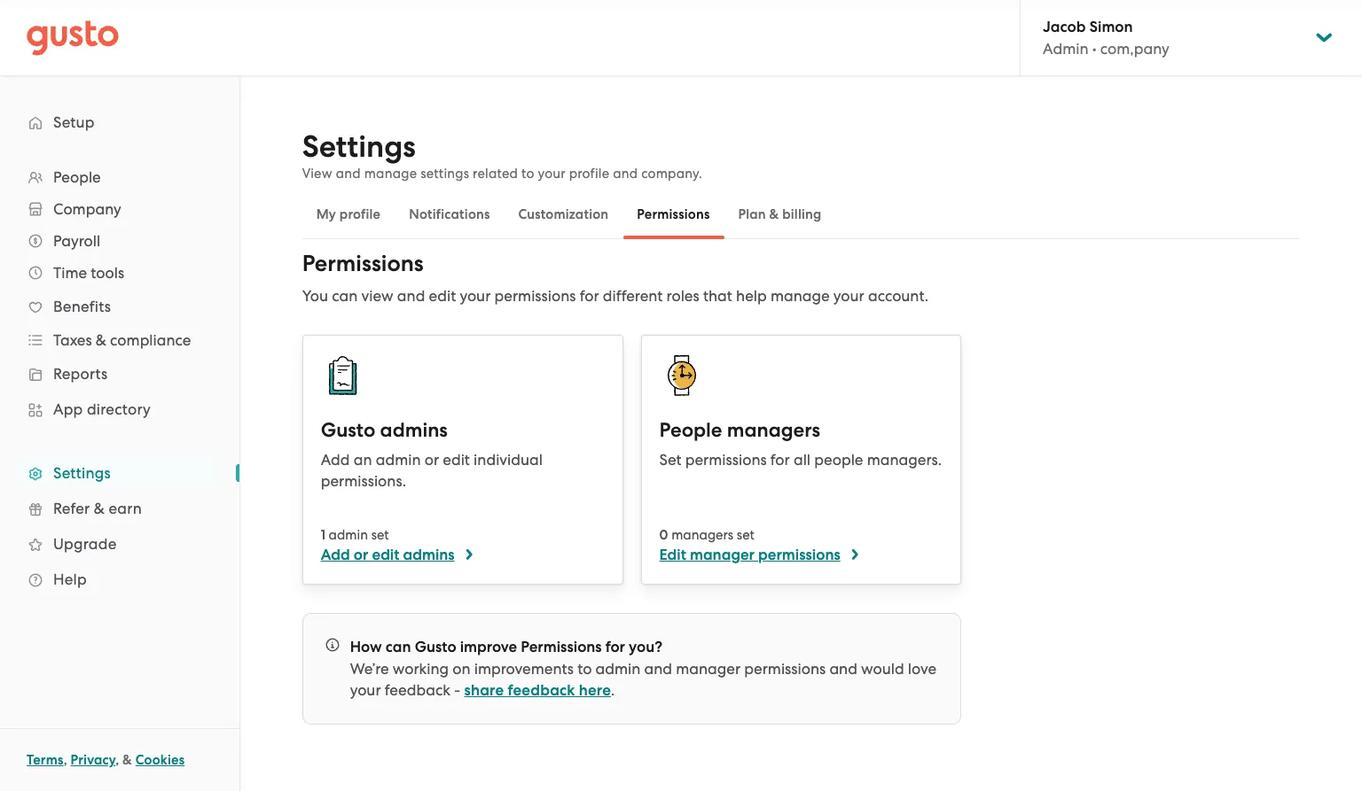 Task type: locate. For each thing, give the bounding box(es) containing it.
settings up view
[[302, 129, 416, 165]]

2 vertical spatial for
[[605, 639, 625, 657]]

plan & billing button
[[724, 193, 836, 236]]

time tools button
[[18, 257, 222, 289]]

0 vertical spatial gusto
[[321, 419, 375, 443]]

0 vertical spatial manager
[[690, 546, 755, 565]]

0 horizontal spatial or
[[354, 546, 368, 565]]

managers up all at the bottom right of page
[[727, 419, 820, 443]]

help
[[53, 571, 87, 589]]

permissions up view
[[302, 250, 424, 278]]

your down we're
[[350, 682, 381, 700]]

set inside 1 admin set add or edit admins
[[371, 528, 389, 544]]

you
[[302, 287, 328, 305]]

can right you
[[332, 287, 358, 305]]

0 horizontal spatial can
[[332, 287, 358, 305]]

app directory
[[53, 401, 151, 419]]

improve
[[460, 639, 517, 657]]

settings for settings view and manage settings related to your profile and company.
[[302, 129, 416, 165]]

0 horizontal spatial profile
[[339, 207, 381, 223]]

upgrade
[[53, 536, 117, 553]]

edit
[[429, 287, 456, 305], [443, 451, 470, 469], [372, 546, 400, 565]]

customization
[[518, 207, 609, 223]]

people inside people managers set permissions for all people managers.
[[659, 419, 722, 443]]

edit right view
[[429, 287, 456, 305]]

0 vertical spatial settings
[[302, 129, 416, 165]]

2 set from the left
[[737, 528, 755, 544]]

0 horizontal spatial for
[[580, 287, 599, 305]]

feedback inside we're working on improvements to admin and manager permissions and would love your feedback -
[[385, 682, 450, 700]]

1 horizontal spatial settings
[[302, 129, 416, 165]]

0 horizontal spatial to
[[521, 166, 534, 182]]

1 vertical spatial managers
[[671, 528, 734, 544]]

app
[[53, 401, 83, 419]]

0 horizontal spatial set
[[371, 528, 389, 544]]

profile
[[569, 166, 610, 182], [339, 207, 381, 223]]

0 vertical spatial edit
[[429, 287, 456, 305]]

0 vertical spatial add
[[321, 451, 350, 469]]

people for people managers set permissions for all people managers.
[[659, 419, 722, 443]]

admins
[[380, 419, 448, 443], [403, 546, 455, 565]]

1 horizontal spatial can
[[386, 639, 411, 657]]

1 horizontal spatial admin
[[376, 451, 421, 469]]

1 vertical spatial gusto
[[415, 639, 456, 657]]

1 vertical spatial profile
[[339, 207, 381, 223]]

how
[[350, 639, 382, 657]]

your up customization
[[538, 166, 566, 182]]

2 horizontal spatial permissions
[[637, 207, 710, 223]]

1 vertical spatial to
[[577, 661, 592, 678]]

manage inside the settings view and manage settings related to your profile and company.
[[364, 166, 417, 182]]

0 horizontal spatial admin
[[329, 528, 368, 544]]

people for people
[[53, 169, 101, 186]]

profile up 'customization' button
[[569, 166, 610, 182]]

& inside "link"
[[94, 500, 105, 518]]

directory
[[87, 401, 151, 419]]

& right taxes
[[96, 332, 106, 349]]

0 vertical spatial or
[[424, 451, 439, 469]]

1 horizontal spatial people
[[659, 419, 722, 443]]

people up company
[[53, 169, 101, 186]]

to right related
[[521, 166, 534, 182]]

2 vertical spatial permissions
[[521, 639, 602, 657]]

1 vertical spatial manager
[[676, 661, 741, 678]]

0 horizontal spatial permissions
[[302, 250, 424, 278]]

company button
[[18, 193, 222, 225]]

or down permissions.
[[354, 546, 368, 565]]

1 vertical spatial settings
[[53, 465, 111, 482]]

.
[[611, 682, 615, 700]]

1 feedback from the left
[[385, 682, 450, 700]]

1 horizontal spatial or
[[424, 451, 439, 469]]

, left the privacy
[[64, 753, 67, 769]]

settings up refer
[[53, 465, 111, 482]]

set inside 0 managers set edit manager permissions
[[737, 528, 755, 544]]

manage left settings at the top
[[364, 166, 417, 182]]

manager inside 0 managers set edit manager permissions
[[690, 546, 755, 565]]

permissions down the company.
[[637, 207, 710, 223]]

permissions inside 0 managers set edit manager permissions
[[758, 546, 840, 565]]

for
[[580, 287, 599, 305], [771, 451, 790, 469], [605, 639, 625, 657]]

can
[[332, 287, 358, 305], [386, 639, 411, 657]]

would
[[861, 661, 904, 678]]

0 vertical spatial to
[[521, 166, 534, 182]]

& left cookies
[[122, 753, 132, 769]]

1 horizontal spatial manage
[[771, 287, 830, 305]]

com,pany
[[1100, 40, 1170, 58]]

& for compliance
[[96, 332, 106, 349]]

tools
[[91, 264, 124, 282]]

or inside gusto admins add an admin or edit individual permissions.
[[424, 451, 439, 469]]

, left cookies
[[115, 753, 119, 769]]

1 vertical spatial can
[[386, 639, 411, 657]]

feedback down working
[[385, 682, 450, 700]]

1 vertical spatial admin
[[329, 528, 368, 544]]

add left an
[[321, 451, 350, 469]]

share feedback here link
[[464, 682, 611, 701]]

& for earn
[[94, 500, 105, 518]]

0 horizontal spatial manage
[[364, 166, 417, 182]]

1 vertical spatial edit
[[443, 451, 470, 469]]

account.
[[868, 287, 929, 305]]

0 vertical spatial people
[[53, 169, 101, 186]]

0 vertical spatial for
[[580, 287, 599, 305]]

admin up .
[[596, 661, 641, 678]]

managers up edit
[[671, 528, 734, 544]]

add
[[321, 451, 350, 469], [321, 546, 350, 565]]

settings inside gusto navigation element
[[53, 465, 111, 482]]

0 managers set edit manager permissions
[[659, 528, 840, 565]]

gusto
[[321, 419, 375, 443], [415, 639, 456, 657]]

0 vertical spatial managers
[[727, 419, 820, 443]]

view
[[361, 287, 393, 305]]

0 horizontal spatial people
[[53, 169, 101, 186]]

& inside button
[[769, 207, 779, 223]]

or right an
[[424, 451, 439, 469]]

manage right help
[[771, 287, 830, 305]]

1 horizontal spatial set
[[737, 528, 755, 544]]

2 horizontal spatial for
[[771, 451, 790, 469]]

managers for 0
[[671, 528, 734, 544]]

profile right my
[[339, 207, 381, 223]]

1 horizontal spatial profile
[[569, 166, 610, 182]]

1 vertical spatial or
[[354, 546, 368, 565]]

admin right an
[[376, 451, 421, 469]]

0 vertical spatial can
[[332, 287, 358, 305]]

settings inside the settings view and manage settings related to your profile and company.
[[302, 129, 416, 165]]

that
[[703, 287, 732, 305]]

your
[[538, 166, 566, 182], [460, 287, 491, 305], [833, 287, 864, 305], [350, 682, 381, 700]]

0 horizontal spatial ,
[[64, 753, 67, 769]]

people inside dropdown button
[[53, 169, 101, 186]]

to up here
[[577, 661, 592, 678]]

set down permissions.
[[371, 528, 389, 544]]

manager
[[690, 546, 755, 565], [676, 661, 741, 678]]

0 horizontal spatial feedback
[[385, 682, 450, 700]]

settings link
[[18, 458, 222, 490]]

people up set
[[659, 419, 722, 443]]

roles
[[667, 287, 700, 305]]

permissions up improvements
[[521, 639, 602, 657]]

managers inside people managers set permissions for all people managers.
[[727, 419, 820, 443]]

0 vertical spatial admin
[[376, 451, 421, 469]]

refer & earn
[[53, 500, 142, 518]]

refer
[[53, 500, 90, 518]]

& left earn
[[94, 500, 105, 518]]

managers inside 0 managers set edit manager permissions
[[671, 528, 734, 544]]

feedback down improvements
[[508, 682, 575, 701]]

managers.
[[867, 451, 942, 469]]

admin inside we're working on improvements to admin and manager permissions and would love your feedback -
[[596, 661, 641, 678]]

people
[[53, 169, 101, 186], [659, 419, 722, 443]]

taxes & compliance button
[[18, 325, 222, 357]]

company
[[53, 200, 121, 218]]

different
[[603, 287, 663, 305]]

1 horizontal spatial feedback
[[508, 682, 575, 701]]

set
[[659, 451, 682, 469]]

plan
[[738, 207, 766, 223]]

settings
[[302, 129, 416, 165], [53, 465, 111, 482]]

1
[[321, 528, 325, 544]]

0 horizontal spatial gusto
[[321, 419, 375, 443]]

1 vertical spatial people
[[659, 419, 722, 443]]

and
[[336, 166, 361, 182], [613, 166, 638, 182], [397, 287, 425, 305], [644, 661, 672, 678], [830, 661, 857, 678]]

feedback
[[385, 682, 450, 700], [508, 682, 575, 701]]

how can gusto improve permissions for you?
[[350, 639, 663, 657]]

admin
[[1043, 40, 1089, 58]]

for left different at left
[[580, 287, 599, 305]]

1 add from the top
[[321, 451, 350, 469]]

edit left individual
[[443, 451, 470, 469]]

& right plan
[[769, 207, 779, 223]]

1 vertical spatial add
[[321, 546, 350, 565]]

2 vertical spatial admin
[[596, 661, 641, 678]]

& inside dropdown button
[[96, 332, 106, 349]]

cookies button
[[135, 750, 185, 772]]

admin right 1
[[329, 528, 368, 544]]

&
[[769, 207, 779, 223], [96, 332, 106, 349], [94, 500, 105, 518], [122, 753, 132, 769]]

add inside gusto admins add an admin or edit individual permissions.
[[321, 451, 350, 469]]

or
[[424, 451, 439, 469], [354, 546, 368, 565]]

1 horizontal spatial ,
[[115, 753, 119, 769]]

permissions inside people managers set permissions for all people managers.
[[685, 451, 767, 469]]

for left all at the bottom right of page
[[771, 451, 790, 469]]

privacy link
[[71, 753, 115, 769]]

benefits link
[[18, 291, 222, 323]]

0 vertical spatial profile
[[569, 166, 610, 182]]

managers
[[727, 419, 820, 443], [671, 528, 734, 544]]

edit down permissions.
[[372, 546, 400, 565]]

manage
[[364, 166, 417, 182], [771, 287, 830, 305]]

setup link
[[18, 106, 222, 138]]

0 vertical spatial manage
[[364, 166, 417, 182]]

time tools
[[53, 264, 124, 282]]

1 set from the left
[[371, 528, 389, 544]]

upgrade link
[[18, 529, 222, 560]]

help
[[736, 287, 767, 305]]

list
[[0, 161, 239, 598]]

add down 1
[[321, 546, 350, 565]]

gusto up working
[[415, 639, 456, 657]]

gusto up an
[[321, 419, 375, 443]]

2 vertical spatial edit
[[372, 546, 400, 565]]

0 horizontal spatial settings
[[53, 465, 111, 482]]

view
[[302, 166, 332, 182]]

share feedback here .
[[464, 682, 615, 701]]

1 vertical spatial for
[[771, 451, 790, 469]]

admin inside 1 admin set add or edit admins
[[329, 528, 368, 544]]

an
[[354, 451, 372, 469]]

1 horizontal spatial to
[[577, 661, 592, 678]]

0 vertical spatial permissions
[[637, 207, 710, 223]]

1 vertical spatial admins
[[403, 546, 455, 565]]

can up working
[[386, 639, 411, 657]]

2 , from the left
[[115, 753, 119, 769]]

edit inside 1 admin set add or edit admins
[[372, 546, 400, 565]]

we're working on improvements to admin and manager permissions and would love your feedback -
[[350, 661, 937, 700]]

for left you?
[[605, 639, 625, 657]]

2 horizontal spatial admin
[[596, 661, 641, 678]]

can for how
[[386, 639, 411, 657]]

0 vertical spatial admins
[[380, 419, 448, 443]]

my
[[316, 207, 336, 223]]

permissions
[[494, 287, 576, 305], [685, 451, 767, 469], [758, 546, 840, 565], [744, 661, 826, 678]]

you?
[[629, 639, 663, 657]]

2 add from the top
[[321, 546, 350, 565]]

set right 0
[[737, 528, 755, 544]]



Task type: describe. For each thing, give the bounding box(es) containing it.
taxes
[[53, 332, 92, 349]]

permissions button
[[623, 193, 724, 236]]

edit inside gusto admins add an admin or edit individual permissions.
[[443, 451, 470, 469]]

-
[[454, 682, 460, 700]]

settings view and manage settings related to your profile and company.
[[302, 129, 702, 182]]

compliance
[[110, 332, 191, 349]]

improvements
[[474, 661, 574, 678]]

1 vertical spatial manage
[[771, 287, 830, 305]]

individual
[[474, 451, 543, 469]]

cookies
[[135, 753, 185, 769]]

setup
[[53, 114, 95, 131]]

your down "notifications" button
[[460, 287, 491, 305]]

set for admins
[[371, 528, 389, 544]]

on
[[453, 661, 471, 678]]

company.
[[641, 166, 702, 182]]

time
[[53, 264, 87, 282]]

1 horizontal spatial gusto
[[415, 639, 456, 657]]

people button
[[18, 161, 222, 193]]

my profile button
[[302, 193, 395, 236]]

terms , privacy , & cookies
[[27, 753, 185, 769]]

my profile
[[316, 207, 381, 223]]

terms link
[[27, 753, 64, 769]]

gusto inside gusto admins add an admin or edit individual permissions.
[[321, 419, 375, 443]]

help link
[[18, 564, 222, 596]]

1 horizontal spatial for
[[605, 639, 625, 657]]

& for billing
[[769, 207, 779, 223]]

all
[[794, 451, 811, 469]]

refer & earn link
[[18, 493, 222, 525]]

privacy
[[71, 753, 115, 769]]

payroll button
[[18, 225, 222, 257]]

list containing people
[[0, 161, 239, 598]]

gusto navigation element
[[0, 76, 239, 626]]

settings
[[420, 166, 469, 182]]

share
[[464, 682, 504, 701]]

settings for settings
[[53, 465, 111, 482]]

your left account.
[[833, 287, 864, 305]]

1 , from the left
[[64, 753, 67, 769]]

earn
[[109, 500, 142, 518]]

profile inside button
[[339, 207, 381, 223]]

notifications button
[[395, 193, 504, 236]]

billing
[[782, 207, 822, 223]]

to inside we're working on improvements to admin and manager permissions and would love your feedback -
[[577, 661, 592, 678]]

jacob simon admin • com,pany
[[1043, 18, 1170, 58]]

simon
[[1090, 18, 1133, 36]]

benefits
[[53, 298, 111, 316]]

or inside 1 admin set add or edit admins
[[354, 546, 368, 565]]

admins inside gusto admins add an admin or edit individual permissions.
[[380, 419, 448, 443]]

reports link
[[18, 358, 222, 390]]

managers for people
[[727, 419, 820, 443]]

you can view and edit your permissions for different roles that help manage your account.
[[302, 287, 929, 305]]

manager inside we're working on improvements to admin and manager permissions and would love your feedback -
[[676, 661, 741, 678]]

payroll
[[53, 232, 100, 250]]

your inside we're working on improvements to admin and manager permissions and would love your feedback -
[[350, 682, 381, 700]]

to inside the settings view and manage settings related to your profile and company.
[[521, 166, 534, 182]]

plan & billing
[[738, 207, 822, 223]]

jacob
[[1043, 18, 1086, 36]]

your inside the settings view and manage settings related to your profile and company.
[[538, 166, 566, 182]]

set for managers
[[737, 528, 755, 544]]

1 admin set add or edit admins
[[321, 528, 455, 565]]

2 feedback from the left
[[508, 682, 575, 701]]

taxes & compliance
[[53, 332, 191, 349]]

love
[[908, 661, 937, 678]]

home image
[[27, 20, 119, 55]]

1 horizontal spatial permissions
[[521, 639, 602, 657]]

related
[[473, 166, 518, 182]]

•
[[1092, 40, 1097, 58]]

0
[[659, 528, 668, 544]]

notifications
[[409, 207, 490, 223]]

for inside people managers set permissions for all people managers.
[[771, 451, 790, 469]]

app directory link
[[18, 394, 222, 426]]

permissions.
[[321, 473, 406, 490]]

permissions inside we're working on improvements to admin and manager permissions and would love your feedback -
[[744, 661, 826, 678]]

edit
[[659, 546, 686, 565]]

profile inside the settings view and manage settings related to your profile and company.
[[569, 166, 610, 182]]

1 vertical spatial permissions
[[302, 250, 424, 278]]

admins inside 1 admin set add or edit admins
[[403, 546, 455, 565]]

reports
[[53, 365, 108, 383]]

we're
[[350, 661, 389, 678]]

permissions inside 'button'
[[637, 207, 710, 223]]

terms
[[27, 753, 64, 769]]

settings tabs tab list
[[302, 190, 1300, 239]]

working
[[393, 661, 449, 678]]

here
[[579, 682, 611, 701]]

gusto admins add an admin or edit individual permissions.
[[321, 419, 543, 490]]

people
[[814, 451, 863, 469]]

admin inside gusto admins add an admin or edit individual permissions.
[[376, 451, 421, 469]]

customization button
[[504, 193, 623, 236]]

can for you
[[332, 287, 358, 305]]

people managers set permissions for all people managers.
[[659, 419, 942, 469]]

add inside 1 admin set add or edit admins
[[321, 546, 350, 565]]



Task type: vqa. For each thing, say whether or not it's contained in the screenshot.
individual
yes



